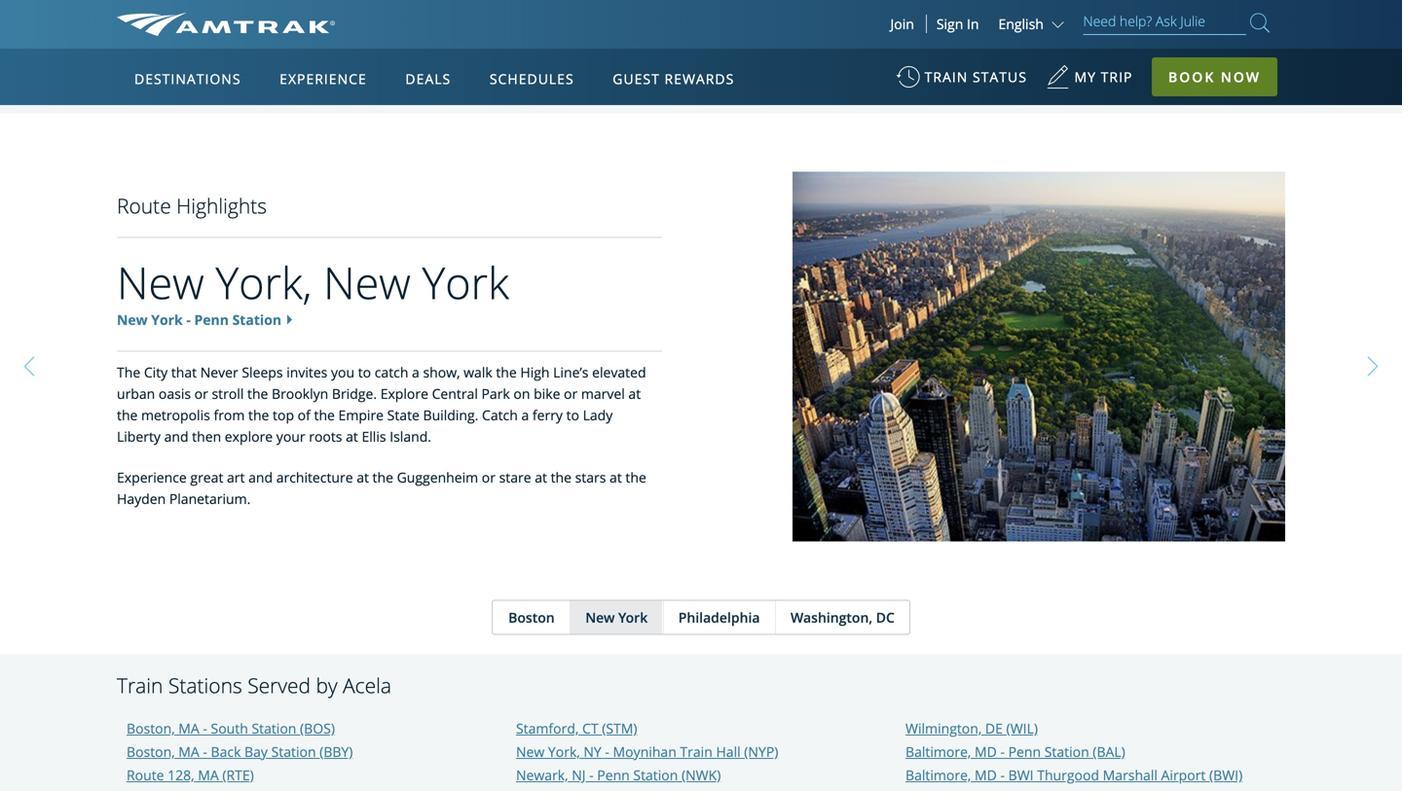 Task type: vqa. For each thing, say whether or not it's contained in the screenshot.
10th column header from left
no



Task type: describe. For each thing, give the bounding box(es) containing it.
experience button
[[272, 52, 375, 106]]

the left stars
[[551, 468, 572, 487]]

or inside experience great art and architecture at the guggenheim or stare at the stars at the hayden planetarium.
[[482, 468, 496, 487]]

boston
[[509, 609, 555, 627]]

- right nj
[[589, 766, 594, 785]]

and inside experience great art and architecture at the guggenheim or stare at the stars at the hayden planetarium.
[[248, 468, 273, 487]]

search icon image
[[1251, 9, 1270, 36]]

marshall
[[1103, 766, 1158, 785]]

boston, ma - south station (bos) boston, ma - back bay station (bby) route 128, ma (rte)
[[127, 720, 353, 785]]

island.
[[390, 427, 431, 446]]

2 vertical spatial ma
[[198, 766, 219, 785]]

guggenheim
[[397, 468, 478, 487]]

stamford, ct (stm) new york, ny - moynihan train hall (nyp) newark, nj - penn station (nwk)
[[516, 720, 779, 785]]

book now
[[1169, 68, 1261, 86]]

philadelphia button
[[663, 601, 775, 634]]

destinations button
[[127, 52, 249, 106]]

stamford,
[[516, 720, 579, 738]]

station inside wilmington, de (wil) baltimore, md - penn station (bal) baltimore, md - bwi thurgood marshall airport (bwi)
[[1045, 743, 1090, 762]]

train status
[[925, 68, 1027, 86]]

amtrak image
[[117, 13, 335, 36]]

new york, new york new york - penn station
[[117, 253, 509, 329]]

english button
[[999, 15, 1069, 33]]

0 horizontal spatial train
[[117, 672, 163, 700]]

washington, dc button
[[775, 601, 910, 634]]

from
[[214, 406, 245, 424]]

bike
[[534, 384, 560, 403]]

you
[[331, 363, 355, 382]]

rewards
[[665, 70, 735, 88]]

station up bay
[[252, 720, 296, 738]]

the down ellis
[[373, 468, 393, 487]]

by
[[316, 672, 338, 700]]

book now button
[[1152, 57, 1278, 96]]

trip
[[1101, 68, 1133, 86]]

lady
[[583, 406, 613, 424]]

the down sleeps
[[247, 384, 268, 403]]

- right the "ny"
[[605, 743, 610, 762]]

guides
[[217, 19, 261, 38]]

0 vertical spatial route
[[117, 192, 171, 219]]

regions map image
[[189, 163, 657, 435]]

1 horizontal spatial a
[[522, 406, 529, 424]]

route inside boston, ma - south station (bos) boston, ma - back bay station (bby) route 128, ma (rte)
[[127, 766, 164, 785]]

experience for experience
[[280, 70, 367, 88]]

join
[[891, 15, 914, 33]]

penn inside wilmington, de (wil) baltimore, md - penn station (bal) baltimore, md - bwi thurgood marshall airport (bwi)
[[1009, 743, 1041, 762]]

0 vertical spatial to
[[358, 363, 371, 382]]

washington,
[[791, 609, 873, 627]]

(bal)
[[1093, 743, 1126, 762]]

pictoral icon for local-guides image
[[141, 19, 180, 39]]

local guides list item
[[117, 3, 458, 55]]

philadelphia
[[679, 609, 760, 627]]

bwi
[[1009, 766, 1034, 785]]

train
[[925, 68, 968, 86]]

top
[[273, 406, 294, 424]]

station inside stamford, ct (stm) new york, ny - moynihan train hall (nyp) newark, nj - penn station (nwk)
[[633, 766, 678, 785]]

york inside new york button
[[618, 609, 648, 627]]

sign
[[937, 15, 964, 33]]

sign in
[[937, 15, 979, 33]]

invites
[[287, 363, 328, 382]]

penn inside new york, new york new york - penn station
[[194, 310, 229, 329]]

- inside new york, new york new york - penn station
[[186, 310, 191, 329]]

new inside stamford, ct (stm) new york, ny - moynihan train hall (nyp) newark, nj - penn station (nwk)
[[516, 743, 545, 762]]

1 vertical spatial ma
[[178, 743, 199, 762]]

english
[[999, 15, 1044, 33]]

experience for experience great art and architecture at the guggenheim or stare at the stars at the hayden planetarium.
[[117, 468, 187, 487]]

schedules link
[[482, 49, 582, 105]]

architecture
[[276, 468, 353, 487]]

metropolis
[[141, 406, 210, 424]]

wilmington, de (wil) link
[[906, 720, 1038, 738]]

(nyp)
[[744, 743, 779, 762]]

the up explore
[[248, 406, 269, 424]]

bay
[[245, 743, 268, 762]]

city
[[144, 363, 168, 382]]

station inside new york, new york new york - penn station
[[232, 310, 282, 329]]

new inside new york button
[[586, 609, 615, 627]]

high
[[520, 363, 550, 382]]

- left back
[[203, 743, 207, 762]]

hayden
[[117, 490, 166, 508]]

at right stars
[[610, 468, 622, 487]]

now
[[1221, 68, 1261, 86]]

experience great art and architecture at the guggenheim or stare at the stars at the hayden planetarium.
[[117, 468, 647, 508]]

2 boston, from the top
[[127, 743, 175, 762]]

boston, ma - back bay station (bby) link
[[127, 743, 353, 762]]

the right "of"
[[314, 406, 335, 424]]

new up the
[[117, 310, 148, 329]]

deals button
[[398, 52, 459, 106]]

new up you
[[323, 253, 411, 312]]

stations
[[168, 672, 242, 700]]

local guides list
[[117, 0, 458, 55]]

state
[[387, 406, 420, 424]]

0 horizontal spatial a
[[412, 363, 420, 382]]

planetarium.
[[169, 490, 251, 508]]

in
[[967, 15, 979, 33]]

2 baltimore, from the top
[[906, 766, 971, 785]]

local
[[180, 19, 213, 38]]

baltimore, md - bwi thurgood marshall airport (bwi) link
[[906, 766, 1243, 785]]

hall
[[716, 743, 741, 762]]

on
[[514, 384, 530, 403]]

ellis
[[362, 427, 386, 446]]

marvel
[[581, 384, 625, 403]]

highlights
[[176, 192, 267, 219]]

my trip
[[1075, 68, 1133, 86]]

catch
[[482, 406, 518, 424]]

ny
[[584, 743, 602, 762]]

2 md from the top
[[975, 766, 997, 785]]

status
[[973, 68, 1027, 86]]

your
[[276, 427, 305, 446]]

ferry
[[533, 406, 563, 424]]

central
[[432, 384, 478, 403]]

sleeps
[[242, 363, 283, 382]]

liberty
[[117, 427, 161, 446]]

wilmington, de (wil) baltimore, md - penn station (bal) baltimore, md - bwi thurgood marshall airport (bwi)
[[906, 720, 1243, 785]]



Task type: locate. For each thing, give the bounding box(es) containing it.
1 vertical spatial york,
[[548, 743, 580, 762]]

1 vertical spatial and
[[248, 468, 273, 487]]

0 horizontal spatial to
[[358, 363, 371, 382]]

roots
[[309, 427, 342, 446]]

to right you
[[358, 363, 371, 382]]

- down de
[[1001, 743, 1005, 762]]

airport
[[1161, 766, 1206, 785]]

experience down local guides list item
[[280, 70, 367, 88]]

(bwi)
[[1210, 766, 1243, 785]]

york up city
[[151, 310, 183, 329]]

york, down stamford, ct (stm) link
[[548, 743, 580, 762]]

the right stars
[[626, 468, 647, 487]]

experience inside popup button
[[280, 70, 367, 88]]

book
[[1169, 68, 1216, 86]]

boston button
[[493, 601, 569, 634]]

stars
[[575, 468, 606, 487]]

route left 128,
[[127, 766, 164, 785]]

train up "(nwk)"
[[680, 743, 713, 762]]

moynihan
[[613, 743, 677, 762]]

experience inside experience great art and architecture at the guggenheim or stare at the stars at the hayden planetarium.
[[117, 468, 187, 487]]

1 vertical spatial route
[[127, 766, 164, 785]]

train left stations
[[117, 672, 163, 700]]

york, inside stamford, ct (stm) new york, ny - moynihan train hall (nyp) newark, nj - penn station (nwk)
[[548, 743, 580, 762]]

newark, nj - penn station (nwk) link
[[516, 766, 721, 785]]

0 vertical spatial penn
[[194, 310, 229, 329]]

elevated
[[592, 363, 646, 382]]

guest rewards
[[613, 70, 735, 88]]

to left lady
[[566, 406, 580, 424]]

at
[[629, 384, 641, 403], [346, 427, 358, 446], [357, 468, 369, 487], [535, 468, 547, 487], [610, 468, 622, 487]]

the city that never sleeps invites you to catch a show, walk the high line's elevated urban oasis or stroll the brooklyn bridge. explore central park on bike or marvel at the metropolis from the top of the empire state building. catch a ferry to lady liberty and then explore your roots at ellis island.
[[117, 363, 646, 446]]

1 horizontal spatial penn
[[597, 766, 630, 785]]

served
[[248, 672, 311, 700]]

0 horizontal spatial or
[[194, 384, 208, 403]]

at down ellis
[[357, 468, 369, 487]]

or left stare
[[482, 468, 496, 487]]

art
[[227, 468, 245, 487]]

0 vertical spatial baltimore,
[[906, 743, 971, 762]]

new york
[[586, 609, 648, 627]]

new york - penn station link
[[117, 310, 282, 329]]

0 vertical spatial train
[[117, 672, 163, 700]]

ma up route 128, ma (rte) link at the bottom
[[178, 743, 199, 762]]

stroll
[[212, 384, 244, 403]]

great
[[190, 468, 223, 487]]

(bby)
[[320, 743, 353, 762]]

york, down the highlights
[[216, 253, 312, 312]]

wilmington,
[[906, 720, 982, 738]]

new down 'route highlights'
[[117, 253, 204, 312]]

show,
[[423, 363, 460, 382]]

1 md from the top
[[975, 743, 997, 762]]

1 horizontal spatial train
[[680, 743, 713, 762]]

bridge.
[[332, 384, 377, 403]]

2 horizontal spatial york
[[618, 609, 648, 627]]

station down new york, ny - moynihan train hall (nyp) link
[[633, 766, 678, 785]]

baltimore, md - penn station (bal) link
[[906, 743, 1126, 762]]

application
[[189, 163, 657, 435]]

never
[[200, 363, 238, 382]]

1 vertical spatial boston,
[[127, 743, 175, 762]]

a right catch
[[412, 363, 420, 382]]

128,
[[168, 766, 194, 785]]

md
[[975, 743, 997, 762], [975, 766, 997, 785]]

md down de
[[975, 743, 997, 762]]

route 128, ma (rte) link
[[127, 766, 254, 785]]

train stations served by acela
[[117, 672, 392, 700]]

schedules
[[490, 70, 574, 88]]

route highlights
[[117, 192, 267, 219]]

1 horizontal spatial and
[[248, 468, 273, 487]]

york, inside new york, new york new york - penn station
[[216, 253, 312, 312]]

explore
[[225, 427, 273, 446]]

2 horizontal spatial or
[[564, 384, 578, 403]]

Please enter your search item search field
[[1084, 10, 1247, 35]]

1 vertical spatial md
[[975, 766, 997, 785]]

new york button
[[570, 601, 663, 634]]

guest rewards button
[[605, 52, 742, 106]]

york,
[[216, 253, 312, 312], [548, 743, 580, 762]]

oasis
[[159, 384, 191, 403]]

route
[[117, 192, 171, 219], [127, 766, 164, 785]]

ma left south
[[178, 720, 199, 738]]

1 vertical spatial experience
[[117, 468, 187, 487]]

- up that
[[186, 310, 191, 329]]

- left south
[[203, 720, 207, 738]]

or
[[194, 384, 208, 403], [564, 384, 578, 403], [482, 468, 496, 487]]

de
[[986, 720, 1003, 738]]

and inside the city that never sleeps invites you to catch a show, walk the high line's elevated urban oasis or stroll the brooklyn bridge. explore central park on bike or marvel at the metropolis from the top of the empire state building. catch a ferry to lady liberty and then explore your roots at ellis island.
[[164, 427, 189, 446]]

0 vertical spatial ma
[[178, 720, 199, 738]]

local guides button
[[117, 3, 458, 55]]

(rte)
[[222, 766, 254, 785]]

0 horizontal spatial penn
[[194, 310, 229, 329]]

1 boston, from the top
[[127, 720, 175, 738]]

stamford, ct (stm) link
[[516, 720, 638, 738]]

back
[[211, 743, 241, 762]]

1 horizontal spatial or
[[482, 468, 496, 487]]

dc
[[876, 609, 895, 627]]

york up walk
[[422, 253, 509, 312]]

and down metropolis
[[164, 427, 189, 446]]

0 horizontal spatial experience
[[117, 468, 187, 487]]

penn down (wil)
[[1009, 743, 1041, 762]]

2 horizontal spatial penn
[[1009, 743, 1041, 762]]

the
[[117, 363, 140, 382]]

ma right 128,
[[198, 766, 219, 785]]

banner containing join
[[0, 0, 1402, 450]]

local guides
[[180, 19, 261, 38]]

new right boston on the left bottom of the page
[[586, 609, 615, 627]]

at right stare
[[535, 468, 547, 487]]

my
[[1075, 68, 1097, 86]]

md left bwi
[[975, 766, 997, 785]]

1 vertical spatial penn
[[1009, 743, 1041, 762]]

the
[[496, 363, 517, 382], [247, 384, 268, 403], [117, 406, 138, 424], [248, 406, 269, 424], [314, 406, 335, 424], [373, 468, 393, 487], [551, 468, 572, 487], [626, 468, 647, 487]]

explore
[[381, 384, 429, 403]]

destinations
[[134, 70, 241, 88]]

station up sleeps
[[232, 310, 282, 329]]

train inside stamford, ct (stm) new york, ny - moynihan train hall (nyp) newark, nj - penn station (nwk)
[[680, 743, 713, 762]]

york left 'philadelphia' button
[[618, 609, 648, 627]]

penn
[[194, 310, 229, 329], [1009, 743, 1041, 762], [597, 766, 630, 785]]

nj
[[572, 766, 586, 785]]

1 vertical spatial train
[[680, 743, 713, 762]]

0 vertical spatial a
[[412, 363, 420, 382]]

acela
[[343, 672, 392, 700]]

1 vertical spatial a
[[522, 406, 529, 424]]

the up park
[[496, 363, 517, 382]]

penn inside stamford, ct (stm) new york, ny - moynihan train hall (nyp) newark, nj - penn station (nwk)
[[597, 766, 630, 785]]

washington, dc
[[791, 609, 895, 627]]

or down line's
[[564, 384, 578, 403]]

0 vertical spatial boston,
[[127, 720, 175, 738]]

and right art
[[248, 468, 273, 487]]

at down elevated
[[629, 384, 641, 403]]

penn up never
[[194, 310, 229, 329]]

train
[[117, 672, 163, 700], [680, 743, 713, 762]]

new
[[117, 253, 204, 312], [323, 253, 411, 312], [117, 310, 148, 329], [586, 609, 615, 627], [516, 743, 545, 762]]

0 vertical spatial md
[[975, 743, 997, 762]]

0 vertical spatial experience
[[280, 70, 367, 88]]

station
[[232, 310, 282, 329], [252, 720, 296, 738], [271, 743, 316, 762], [1045, 743, 1090, 762], [633, 766, 678, 785]]

1 vertical spatial baltimore,
[[906, 766, 971, 785]]

line's
[[553, 363, 589, 382]]

experience
[[280, 70, 367, 88], [117, 468, 187, 487]]

0 horizontal spatial and
[[164, 427, 189, 446]]

1 horizontal spatial experience
[[280, 70, 367, 88]]

(bos)
[[300, 720, 335, 738]]

1 vertical spatial to
[[566, 406, 580, 424]]

0 vertical spatial york,
[[216, 253, 312, 312]]

station up thurgood
[[1045, 743, 1090, 762]]

2 vertical spatial penn
[[597, 766, 630, 785]]

the down urban at the left
[[117, 406, 138, 424]]

1 horizontal spatial york
[[422, 253, 509, 312]]

0 horizontal spatial york
[[151, 310, 183, 329]]

or left stroll
[[194, 384, 208, 403]]

walk
[[464, 363, 493, 382]]

1 horizontal spatial york,
[[548, 743, 580, 762]]

station down (bos)
[[271, 743, 316, 762]]

- left bwi
[[1001, 766, 1005, 785]]

banner
[[0, 0, 1402, 450]]

route left the highlights
[[117, 192, 171, 219]]

new up newark,
[[516, 743, 545, 762]]

york
[[422, 253, 509, 312], [151, 310, 183, 329], [618, 609, 648, 627]]

sign in button
[[937, 15, 979, 33]]

my trip button
[[1047, 58, 1133, 106]]

at left ellis
[[346, 427, 358, 446]]

brooklyn
[[272, 384, 328, 403]]

deals
[[406, 70, 451, 88]]

newark,
[[516, 766, 568, 785]]

building.
[[423, 406, 479, 424]]

1 horizontal spatial to
[[566, 406, 580, 424]]

0 vertical spatial and
[[164, 427, 189, 446]]

experience up hayden
[[117, 468, 187, 487]]

penn down the "ny"
[[597, 766, 630, 785]]

0 horizontal spatial york,
[[216, 253, 312, 312]]

1 baltimore, from the top
[[906, 743, 971, 762]]

(nwk)
[[682, 766, 721, 785]]

a down on
[[522, 406, 529, 424]]

boston,
[[127, 720, 175, 738], [127, 743, 175, 762]]



